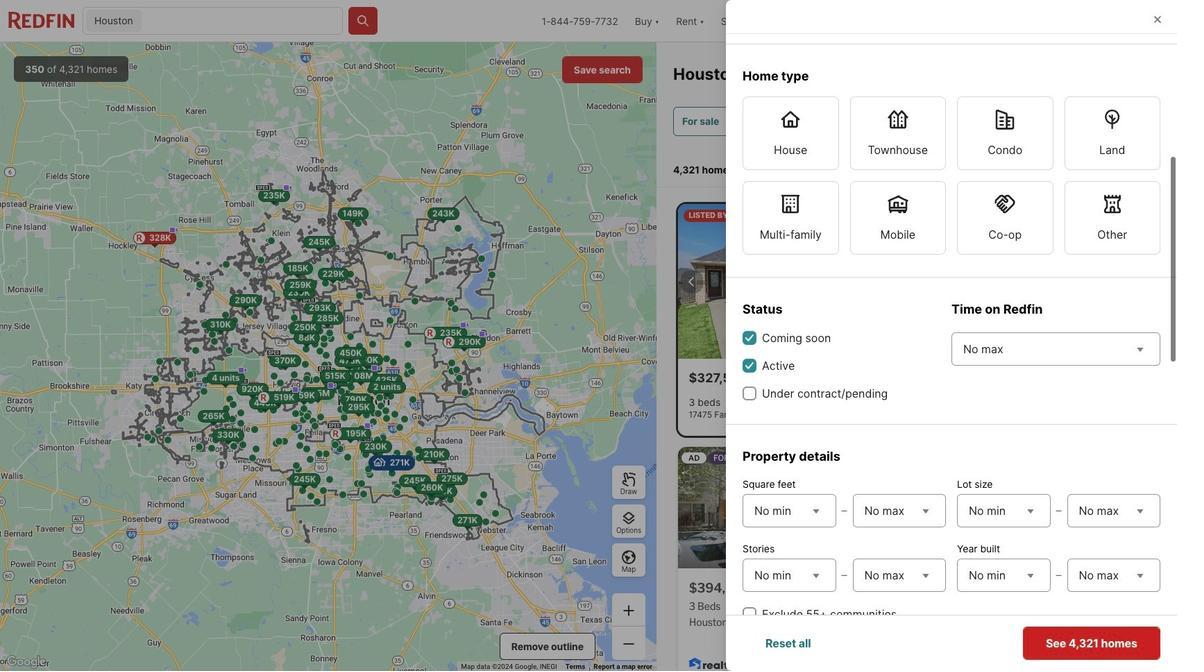 Task type: describe. For each thing, give the bounding box(es) containing it.
submit search image
[[356, 14, 370, 28]]

2 cell from the left
[[1105, 0, 1159, 19]]

google image
[[3, 653, 49, 671]]

add home to favorites image
[[1126, 613, 1142, 630]]

schedule a tour image
[[1070, 613, 1087, 630]]

next image
[[888, 273, 904, 290]]



Task type: vqa. For each thing, say whether or not it's contained in the screenshot.
5,950
no



Task type: locate. For each thing, give the bounding box(es) containing it.
Add home to favorites checkbox
[[1123, 610, 1145, 632]]

tab list
[[1027, 147, 1161, 187]]

number of bathrooms row
[[743, 0, 1161, 22]]

ad element
[[678, 447, 910, 671]]

option
[[743, 97, 839, 170], [850, 97, 946, 170], [957, 97, 1054, 170], [1065, 97, 1161, 170], [743, 181, 839, 255], [850, 181, 946, 255], [957, 181, 1054, 255], [1065, 181, 1161, 255]]

toggle search results table view tab
[[1100, 150, 1147, 184]]

map region
[[0, 42, 657, 671]]

dialog
[[726, 0, 1178, 671]]

list box
[[743, 97, 1161, 255]]

1 cell from the left
[[745, 0, 805, 19]]

None checkbox
[[743, 331, 757, 345], [743, 387, 757, 401], [743, 331, 757, 345], [743, 387, 757, 401]]

toggle search results photos view tab
[[1041, 150, 1097, 184]]

advertisement image
[[671, 442, 917, 671]]

0 horizontal spatial cell
[[745, 0, 805, 19]]

select a min and max value element
[[743, 492, 946, 530], [957, 492, 1161, 530], [743, 556, 946, 595], [957, 556, 1161, 595]]

1 horizontal spatial cell
[[1105, 0, 1159, 19]]

None checkbox
[[743, 359, 757, 373], [743, 608, 757, 621], [743, 359, 757, 373], [743, 608, 757, 621]]

None search field
[[144, 8, 342, 35]]

cell
[[745, 0, 805, 19], [1105, 0, 1159, 19]]

previous image
[[684, 273, 700, 290]]

share home image
[[1098, 613, 1115, 630]]



